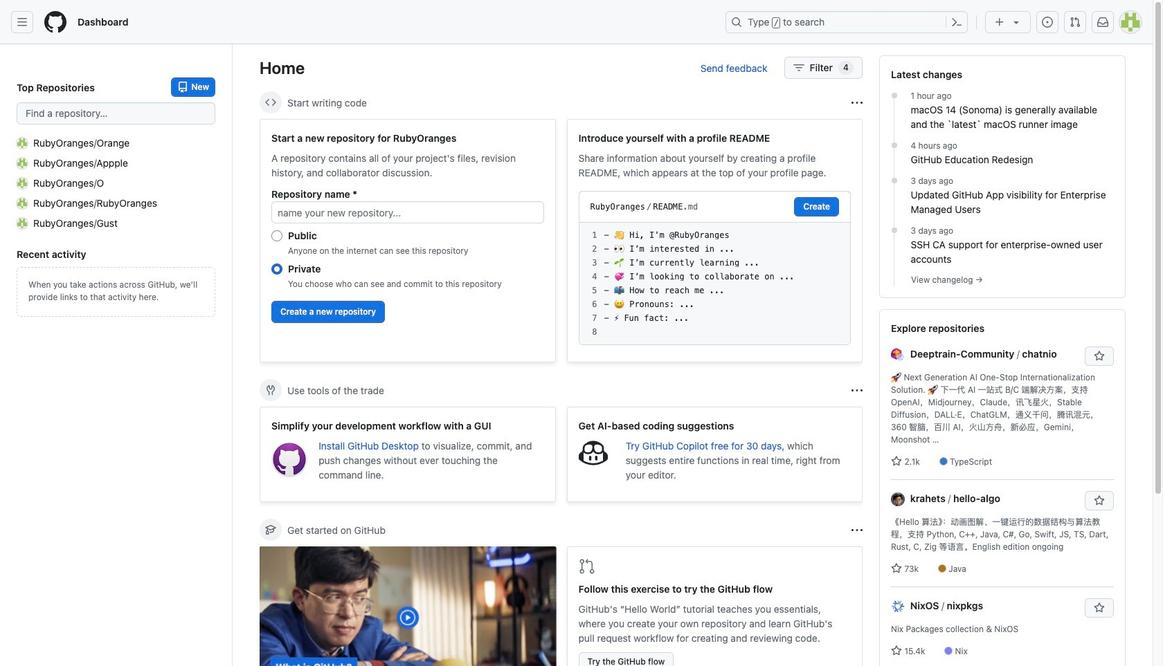 Task type: vqa. For each thing, say whether or not it's contained in the screenshot.
back on the right
no



Task type: describe. For each thing, give the bounding box(es) containing it.
2 dot fill image from the top
[[889, 175, 900, 186]]

Top Repositories search field
[[17, 102, 215, 125]]

simplify your development workflow with a gui element
[[260, 407, 556, 503]]

introduce yourself with a profile readme element
[[567, 119, 863, 363]]

name your new repository... text field
[[271, 202, 544, 224]]

github desktop image
[[271, 442, 308, 478]]

orange image
[[17, 137, 28, 149]]

1 dot fill image from the top
[[889, 90, 900, 101]]

why am i seeing this? image for try the github flow element
[[852, 525, 863, 536]]

rubyoranges image
[[17, 198, 28, 209]]

star image for @nixos profile icon
[[891, 646, 902, 657]]

try the github flow element
[[567, 547, 863, 667]]

star this repository image for @nixos profile icon
[[1094, 603, 1105, 614]]

none submit inside introduce yourself with a profile readme element
[[795, 197, 839, 217]]

play image
[[399, 610, 416, 627]]

why am i seeing this? image for get ai-based coding suggestions element
[[852, 385, 863, 396]]

what is github? image
[[258, 546, 558, 667]]

Find a repository… text field
[[17, 102, 215, 125]]

1 horizontal spatial git pull request image
[[1070, 17, 1081, 28]]

issue opened image
[[1042, 17, 1053, 28]]

@krahets profile image
[[891, 493, 905, 507]]

star this repository image for @krahets profile image
[[1094, 496, 1105, 507]]

3 dot fill image from the top
[[889, 225, 900, 236]]

triangle down image
[[1011, 17, 1022, 28]]



Task type: locate. For each thing, give the bounding box(es) containing it.
1 vertical spatial git pull request image
[[579, 559, 595, 575]]

get ai-based coding suggestions element
[[567, 407, 863, 503]]

star this repository image
[[1094, 496, 1105, 507], [1094, 603, 1105, 614]]

0 vertical spatial star this repository image
[[1094, 496, 1105, 507]]

None radio
[[271, 231, 283, 242], [271, 264, 283, 275], [271, 231, 283, 242], [271, 264, 283, 275]]

2 vertical spatial why am i seeing this? image
[[852, 525, 863, 536]]

filter image
[[793, 62, 804, 73]]

2 star image from the top
[[891, 646, 902, 657]]

notifications image
[[1098, 17, 1109, 28]]

command palette image
[[952, 17, 963, 28]]

3 why am i seeing this? image from the top
[[852, 525, 863, 536]]

star this repository image
[[1094, 351, 1105, 362]]

@deeptrain-community profile image
[[891, 349, 905, 362]]

why am i seeing this? image
[[852, 97, 863, 108], [852, 385, 863, 396], [852, 525, 863, 536]]

2 star this repository image from the top
[[1094, 603, 1105, 614]]

what is github? element
[[258, 546, 558, 667]]

@nixos profile image
[[891, 601, 905, 614]]

1 vertical spatial star image
[[891, 646, 902, 657]]

o image
[[17, 178, 28, 189]]

0 vertical spatial star image
[[891, 564, 902, 575]]

1 vertical spatial star this repository image
[[1094, 603, 1105, 614]]

explore repositories navigation
[[879, 310, 1126, 667]]

star image
[[891, 456, 902, 467]]

star image down @nixos profile icon
[[891, 646, 902, 657]]

2 why am i seeing this? image from the top
[[852, 385, 863, 396]]

dot fill image
[[889, 90, 900, 101], [889, 175, 900, 186], [889, 225, 900, 236]]

0 vertical spatial dot fill image
[[889, 90, 900, 101]]

code image
[[265, 97, 276, 108]]

explore element
[[879, 55, 1126, 667]]

1 vertical spatial dot fill image
[[889, 175, 900, 186]]

git pull request image inside try the github flow element
[[579, 559, 595, 575]]

2 vertical spatial dot fill image
[[889, 225, 900, 236]]

why am i seeing this? image for introduce yourself with a profile readme element
[[852, 97, 863, 108]]

1 star image from the top
[[891, 564, 902, 575]]

star image up @nixos profile icon
[[891, 564, 902, 575]]

star image
[[891, 564, 902, 575], [891, 646, 902, 657]]

start a new repository element
[[260, 119, 556, 363]]

0 vertical spatial why am i seeing this? image
[[852, 97, 863, 108]]

homepage image
[[44, 11, 66, 33]]

mortar board image
[[265, 525, 276, 536]]

1 star this repository image from the top
[[1094, 496, 1105, 507]]

gust image
[[17, 218, 28, 229]]

appple image
[[17, 158, 28, 169]]

git pull request image
[[1070, 17, 1081, 28], [579, 559, 595, 575]]

0 vertical spatial git pull request image
[[1070, 17, 1081, 28]]

tools image
[[265, 385, 276, 396]]

star image for @krahets profile image
[[891, 564, 902, 575]]

1 why am i seeing this? image from the top
[[852, 97, 863, 108]]

None submit
[[795, 197, 839, 217]]

plus image
[[994, 17, 1006, 28]]

dot fill image
[[889, 140, 900, 151]]

0 horizontal spatial git pull request image
[[579, 559, 595, 575]]

1 vertical spatial why am i seeing this? image
[[852, 385, 863, 396]]



